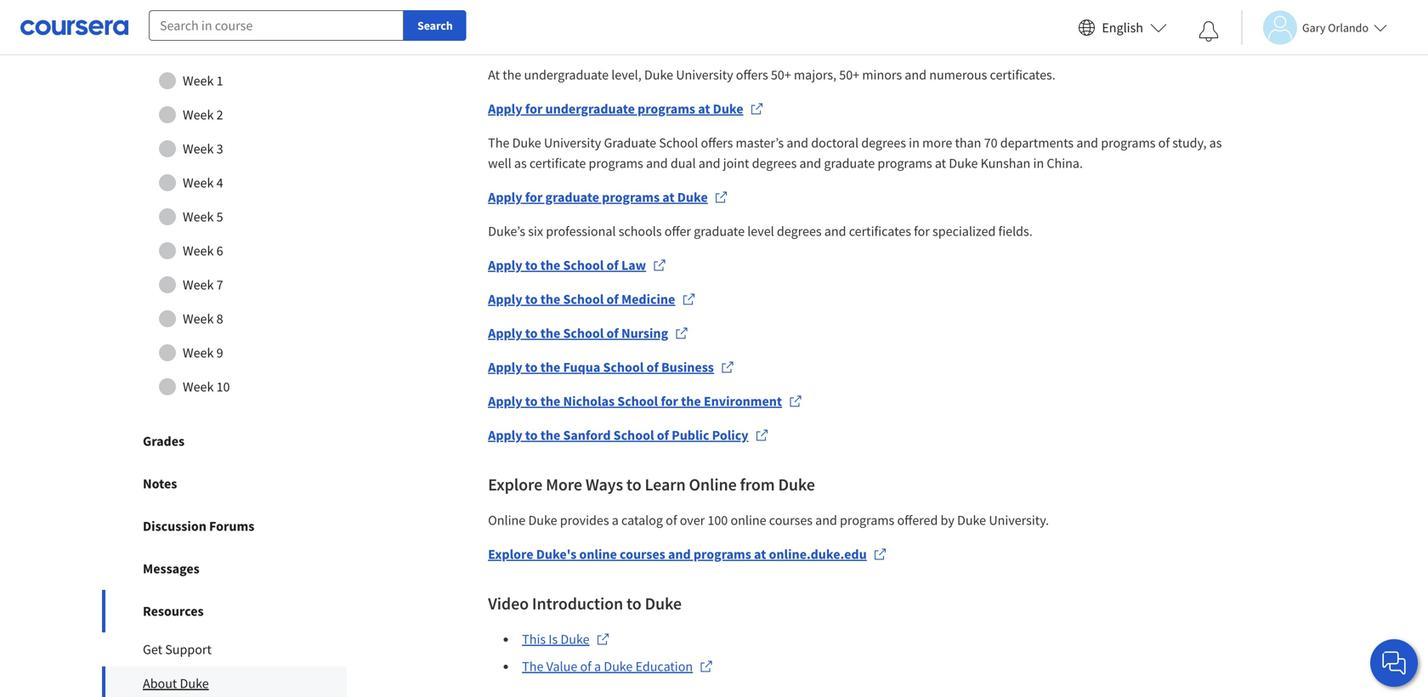 Task type: vqa. For each thing, say whether or not it's contained in the screenshot.
leading to the bottom
no



Task type: locate. For each thing, give the bounding box(es) containing it.
week left the 7
[[183, 276, 214, 293]]

public
[[672, 427, 709, 444]]

1 vertical spatial offers
[[701, 134, 733, 151]]

to left the nicholas
[[525, 393, 538, 410]]

is
[[549, 631, 558, 648]]

apply to the school of medicine link
[[488, 289, 696, 309]]

of left over
[[666, 512, 677, 529]]

1 apply from the top
[[488, 100, 522, 117]]

week left "9"
[[183, 344, 214, 361]]

0 horizontal spatial graduate
[[545, 189, 599, 206]]

to down apply to the school of law
[[525, 291, 538, 308]]

week inside 'link'
[[183, 310, 214, 327]]

opens in a new tab image inside apply to the school of nursing link
[[675, 326, 689, 340]]

2 week from the top
[[183, 106, 214, 123]]

degrees right doctoral
[[861, 134, 906, 151]]

school up apply to the nicholas school for the environment
[[603, 359, 644, 376]]

for
[[525, 100, 543, 117], [525, 189, 543, 206], [914, 223, 930, 240], [661, 393, 678, 410]]

grades
[[143, 433, 185, 450]]

undergraduate down level,
[[545, 100, 635, 117]]

1 vertical spatial courses
[[620, 546, 665, 563]]

0 horizontal spatial online
[[488, 512, 526, 529]]

explore left more
[[488, 474, 542, 495]]

programs down more
[[878, 155, 932, 172]]

in left more
[[909, 134, 920, 151]]

explore left duke's
[[488, 546, 533, 563]]

3 week from the top
[[183, 140, 214, 157]]

duke left education
[[604, 658, 633, 675]]

duke's
[[488, 223, 525, 240]]

week 6
[[183, 242, 223, 259]]

the inside "apply to the school of law" link
[[540, 257, 560, 274]]

opens in a new tab image right education
[[700, 660, 713, 673]]

well
[[488, 155, 511, 172]]

50+ left minors
[[839, 66, 860, 83]]

and right "dual"
[[699, 155, 720, 172]]

graduate right offer
[[694, 223, 745, 240]]

a for provides
[[612, 512, 619, 529]]

at down at the undergraduate level, duke university offers 50+ majors, 50+ minors and numerous certificates.
[[698, 100, 710, 117]]

7 apply from the top
[[488, 393, 522, 410]]

4 apply from the top
[[488, 291, 522, 308]]

week 4 link
[[118, 166, 331, 200]]

1 vertical spatial online
[[488, 512, 526, 529]]

apply for graduate programs at duke
[[488, 189, 708, 206]]

apply for apply to the fuqua school of business
[[488, 359, 522, 376]]

9
[[216, 344, 223, 361]]

apply for apply to the sanford school of public policy
[[488, 427, 522, 444]]

0 horizontal spatial online
[[579, 546, 617, 563]]

1 horizontal spatial graduate
[[694, 223, 745, 240]]

school inside the duke university graduate school offers master's and doctoral degrees in more than 70 departments and programs of study, as well as certificate programs and dual and joint degrees and graduate programs at duke kunshan in china.
[[659, 134, 698, 151]]

1 week from the top
[[183, 72, 214, 89]]

offered
[[897, 512, 938, 529]]

offers up joint
[[701, 134, 733, 151]]

duke right about
[[180, 675, 209, 692]]

the up well at the top left of the page
[[488, 134, 510, 151]]

week left the 3
[[183, 140, 214, 157]]

the for apply to the nicholas school for the environment
[[540, 393, 560, 410]]

opens in a new tab image inside this is duke "link"
[[596, 632, 610, 646]]

week left 10
[[183, 378, 214, 395]]

the inside apply to the school of nursing link
[[540, 325, 560, 342]]

apply to the school of law
[[488, 257, 646, 274]]

get
[[143, 641, 162, 658]]

opens in a new tab image for apply for undergraduate programs at duke
[[750, 102, 764, 116]]

explore duke's online courses and programs at online.duke.edu link
[[488, 544, 887, 564]]

4 week from the top
[[183, 174, 214, 191]]

1 horizontal spatial the
[[522, 658, 544, 675]]

graduate down doctoral
[[824, 155, 875, 172]]

week for week 3
[[183, 140, 214, 157]]

apply for apply for graduate programs at duke
[[488, 189, 522, 206]]

online left "provides" at the bottom of the page
[[488, 512, 526, 529]]

at down online duke provides a catalog of over 100 online courses and programs offered by duke university. at bottom
[[754, 546, 766, 563]]

1 explore from the top
[[488, 474, 542, 495]]

opens in a new tab image for this is duke
[[596, 632, 610, 646]]

this
[[522, 631, 546, 648]]

opens in a new tab image for apply to the nicholas school for the environment
[[789, 394, 803, 408]]

explore duke's online courses and programs at online.duke.edu
[[488, 546, 867, 563]]

the for apply to the school of nursing
[[540, 325, 560, 342]]

2 explore from the top
[[488, 546, 533, 563]]

0 horizontal spatial courses
[[620, 546, 665, 563]]

1 vertical spatial undergraduate
[[545, 100, 635, 117]]

the for the value of a duke education
[[522, 658, 544, 675]]

courses down catalog
[[620, 546, 665, 563]]

week 9
[[183, 344, 223, 361]]

the left the nicholas
[[540, 393, 560, 410]]

school up fuqua
[[563, 325, 604, 342]]

opens in a new tab image for apply to the school of nursing
[[675, 326, 689, 340]]

notes link
[[102, 463, 347, 505]]

english button
[[1071, 0, 1174, 55]]

1 vertical spatial the
[[522, 658, 544, 675]]

week 8
[[183, 310, 223, 327]]

of left study,
[[1158, 134, 1170, 151]]

1 vertical spatial a
[[594, 658, 601, 675]]

duke down "than"
[[949, 155, 978, 172]]

opens in a new tab image right 'law'
[[653, 258, 667, 272]]

opens in a new tab image right environment
[[789, 394, 803, 408]]

to for apply to the school of medicine
[[525, 291, 538, 308]]

week 5
[[183, 208, 223, 225]]

at
[[488, 66, 500, 83]]

1 vertical spatial explore
[[488, 546, 533, 563]]

week left 5 in the top of the page
[[183, 208, 214, 225]]

opens in a new tab image inside apply to the school of medicine link
[[682, 292, 696, 306]]

degrees down master's
[[752, 155, 797, 172]]

explore for explore more ways to learn online from duke
[[488, 474, 542, 495]]

explore for explore duke's online courses and programs at online.duke.edu
[[488, 546, 533, 563]]

4
[[216, 174, 223, 191]]

environment
[[704, 393, 782, 410]]

0 vertical spatial degrees
[[861, 134, 906, 151]]

week for week 4
[[183, 174, 214, 191]]

programs down 'graduate'
[[589, 155, 643, 172]]

by
[[941, 512, 954, 529]]

week 6 link
[[118, 234, 331, 268]]

to for apply to the sanford school of public policy
[[525, 427, 538, 444]]

to for apply to the nicholas school for the environment
[[525, 393, 538, 410]]

week inside 'link'
[[183, 174, 214, 191]]

1 vertical spatial in
[[1033, 155, 1044, 172]]

minors
[[862, 66, 902, 83]]

week left '1'
[[183, 72, 214, 89]]

1 vertical spatial as
[[514, 155, 527, 172]]

than
[[955, 134, 981, 151]]

week left the 4
[[183, 174, 214, 191]]

opens in a new tab image up business
[[675, 326, 689, 340]]

1 horizontal spatial a
[[612, 512, 619, 529]]

0 vertical spatial explore
[[488, 474, 542, 495]]

resources
[[143, 603, 204, 620]]

Search in course text field
[[149, 10, 404, 41]]

to
[[525, 257, 538, 274], [525, 291, 538, 308], [525, 325, 538, 342], [525, 359, 538, 376], [525, 393, 538, 410], [525, 427, 538, 444], [626, 474, 641, 495], [627, 593, 642, 614]]

0 horizontal spatial the
[[488, 134, 510, 151]]

certificates
[[849, 223, 911, 240]]

this is duke
[[522, 631, 590, 648]]

week 10
[[183, 378, 230, 395]]

the for apply to the sanford school of public policy
[[540, 427, 560, 444]]

the inside apply to the sanford school of public policy link
[[540, 427, 560, 444]]

apply to the sanford school of public policy
[[488, 427, 749, 444]]

undergraduate for level,
[[524, 66, 609, 83]]

1 vertical spatial degrees
[[752, 155, 797, 172]]

apply to the school of medicine
[[488, 291, 675, 308]]

apply to the nicholas school for the environment link
[[488, 391, 803, 411]]

week left the 2 at the left of the page
[[183, 106, 214, 123]]

to right introduction
[[627, 593, 642, 614]]

graduate up professional
[[545, 189, 599, 206]]

opens in a new tab image
[[750, 102, 764, 116], [682, 292, 696, 306], [721, 360, 734, 374], [789, 394, 803, 408], [874, 547, 887, 561], [596, 632, 610, 646]]

the left fuqua
[[540, 359, 560, 376]]

0 vertical spatial undergraduate
[[524, 66, 609, 83]]

university up certificate
[[544, 134, 601, 151]]

video introduction to duke
[[488, 593, 682, 614]]

at inside the duke university graduate school offers master's and doctoral degrees in more than 70 departments and programs of study, as well as certificate programs and dual and joint degrees and graduate programs at duke kunshan in china.
[[935, 155, 946, 172]]

week for week 5
[[183, 208, 214, 225]]

5 apply from the top
[[488, 325, 522, 342]]

a right value
[[594, 658, 601, 675]]

week 5 link
[[118, 200, 331, 234]]

education
[[635, 658, 693, 675]]

duke up duke's
[[528, 512, 557, 529]]

the down apply to the school of medicine
[[540, 325, 560, 342]]

as right well at the top left of the page
[[514, 155, 527, 172]]

policy
[[712, 427, 749, 444]]

get support
[[143, 641, 212, 658]]

1 horizontal spatial 50+
[[839, 66, 860, 83]]

apply to the school of nursing link
[[488, 323, 689, 343]]

at
[[698, 100, 710, 117], [935, 155, 946, 172], [662, 189, 675, 206], [754, 546, 766, 563]]

2 apply from the top
[[488, 189, 522, 206]]

to right ways
[[626, 474, 641, 495]]

week 9 link
[[118, 336, 331, 370]]

the inside the duke university graduate school offers master's and doctoral degrees in more than 70 departments and programs of study, as well as certificate programs and dual and joint degrees and graduate programs at duke kunshan in china.
[[488, 134, 510, 151]]

chat with us image
[[1381, 649, 1408, 677]]

week for week 6
[[183, 242, 214, 259]]

opens in a new tab image for the value of a duke education
[[700, 660, 713, 673]]

to down six
[[525, 257, 538, 274]]

0 vertical spatial graduate
[[824, 155, 875, 172]]

as
[[1209, 134, 1222, 151], [514, 155, 527, 172]]

to down apply to the school of medicine
[[525, 325, 538, 342]]

apply for undergraduate programs at duke link
[[488, 99, 764, 119]]

the inside apply to the school of medicine link
[[540, 291, 560, 308]]

1 horizontal spatial online
[[731, 512, 766, 529]]

the duke university graduate school offers master's and doctoral degrees in more than 70 departments and programs of study, as well as certificate programs and dual and joint degrees and graduate programs at duke kunshan in china.
[[488, 134, 1225, 172]]

0 horizontal spatial a
[[594, 658, 601, 675]]

apply to the nicholas school for the environment
[[488, 393, 782, 410]]

0 horizontal spatial offers
[[701, 134, 733, 151]]

of left "public"
[[657, 427, 669, 444]]

to for apply to the fuqua school of business
[[525, 359, 538, 376]]

graduate inside apply for graduate programs at duke link
[[545, 189, 599, 206]]

apply
[[488, 100, 522, 117], [488, 189, 522, 206], [488, 257, 522, 274], [488, 291, 522, 308], [488, 325, 522, 342], [488, 359, 522, 376], [488, 393, 522, 410], [488, 427, 522, 444]]

8
[[216, 310, 223, 327]]

1 horizontal spatial as
[[1209, 134, 1222, 151]]

0 horizontal spatial 50+
[[771, 66, 791, 83]]

2 vertical spatial graduate
[[694, 223, 745, 240]]

opens in a new tab image inside apply for undergraduate programs at duke link
[[750, 102, 764, 116]]

to left 'sanford'
[[525, 427, 538, 444]]

0 vertical spatial online
[[689, 474, 737, 495]]

the for the duke university graduate school offers master's and doctoral degrees in more than 70 departments and programs of study, as well as certificate programs and dual and joint degrees and graduate programs at duke kunshan in china.
[[488, 134, 510, 151]]

2 horizontal spatial graduate
[[824, 155, 875, 172]]

certificates.
[[990, 66, 1056, 83]]

0 vertical spatial the
[[488, 134, 510, 151]]

0 vertical spatial courses
[[769, 512, 813, 529]]

of inside the duke university graduate school offers master's and doctoral degrees in more than 70 departments and programs of study, as well as certificate programs and dual and joint degrees and graduate programs at duke kunshan in china.
[[1158, 134, 1170, 151]]

50+ left majors,
[[771, 66, 791, 83]]

opens in a new tab image up environment
[[721, 360, 734, 374]]

week left 8
[[183, 310, 214, 327]]

opens in a new tab image for apply to the school of law
[[653, 258, 667, 272]]

a
[[612, 512, 619, 529], [594, 658, 601, 675]]

programs
[[638, 100, 695, 117], [1101, 134, 1156, 151], [589, 155, 643, 172], [878, 155, 932, 172], [602, 189, 660, 206], [840, 512, 895, 529], [694, 546, 751, 563]]

level,
[[611, 66, 642, 83]]

at down more
[[935, 155, 946, 172]]

opens in a new tab image inside the explore duke's online courses and programs at online.duke.edu link
[[874, 547, 887, 561]]

opens in a new tab image up master's
[[750, 102, 764, 116]]

online up 100
[[689, 474, 737, 495]]

over
[[680, 512, 705, 529]]

the inside the apply to the fuqua school of business link
[[540, 359, 560, 376]]

1 vertical spatial graduate
[[545, 189, 599, 206]]

opens in a new tab image for explore duke's online courses and programs at online.duke.edu
[[874, 547, 887, 561]]

undergraduate for programs
[[545, 100, 635, 117]]

1 horizontal spatial online
[[689, 474, 737, 495]]

programs left study,
[[1101, 134, 1156, 151]]

the down apply to the school of law
[[540, 291, 560, 308]]

to for apply to the school of nursing
[[525, 325, 538, 342]]

apply to the sanford school of public policy link
[[488, 425, 769, 445]]

1 vertical spatial university
[[544, 134, 601, 151]]

week left 6 at the left of page
[[183, 242, 214, 259]]

0 horizontal spatial university
[[544, 134, 601, 151]]

week for week 8
[[183, 310, 214, 327]]

apply for apply to the school of nursing
[[488, 325, 522, 342]]

duke
[[644, 66, 673, 83], [713, 100, 743, 117], [512, 134, 541, 151], [949, 155, 978, 172], [677, 189, 708, 206], [778, 474, 815, 495], [528, 512, 557, 529], [957, 512, 986, 529], [645, 593, 682, 614], [561, 631, 590, 648], [604, 658, 633, 675], [180, 675, 209, 692]]

the right 'at'
[[503, 66, 521, 83]]

week 7 link
[[118, 268, 331, 302]]

opens in a new tab image inside apply to the sanford school of public policy link
[[755, 428, 769, 442]]

offers left majors,
[[736, 66, 768, 83]]

0 vertical spatial a
[[612, 512, 619, 529]]

opens in a new tab image right online.duke.edu
[[874, 547, 887, 561]]

10
[[216, 378, 230, 395]]

undergraduate up apply for undergraduate programs at duke
[[524, 66, 609, 83]]

1 vertical spatial online
[[579, 546, 617, 563]]

8 apply from the top
[[488, 427, 522, 444]]

opens in a new tab image up the value of a duke education
[[596, 632, 610, 646]]

university inside the duke university graduate school offers master's and doctoral degrees in more than 70 departments and programs of study, as well as certificate programs and dual and joint degrees and graduate programs at duke kunshan in china.
[[544, 134, 601, 151]]

opens in a new tab image for apply to the sanford school of public policy
[[755, 428, 769, 442]]

offer
[[665, 223, 691, 240]]

apply for apply to the school of law
[[488, 257, 522, 274]]

degrees
[[861, 134, 906, 151], [752, 155, 797, 172], [777, 223, 822, 240]]

the down this
[[522, 658, 544, 675]]

8 week from the top
[[183, 310, 214, 327]]

opens in a new tab image inside the apply to the fuqua school of business link
[[721, 360, 734, 374]]

undergraduate
[[524, 66, 609, 83], [545, 100, 635, 117]]

graduate inside the duke university graduate school offers master's and doctoral degrees in more than 70 departments and programs of study, as well as certificate programs and dual and joint degrees and graduate programs at duke kunshan in china.
[[824, 155, 875, 172]]

programs up 'graduate'
[[638, 100, 695, 117]]

degrees right level
[[777, 223, 822, 240]]

2
[[216, 106, 223, 123]]

opens in a new tab image inside the value of a duke education link
[[700, 660, 713, 673]]

duke right is
[[561, 631, 590, 648]]

0 horizontal spatial in
[[909, 134, 920, 151]]

programs up schools
[[602, 189, 660, 206]]

1 horizontal spatial university
[[676, 66, 733, 83]]

week 8 link
[[118, 302, 331, 336]]

5 week from the top
[[183, 208, 214, 225]]

apply to the fuqua school of business
[[488, 359, 714, 376]]

opens in a new tab image
[[715, 190, 728, 204], [653, 258, 667, 272], [675, 326, 689, 340], [755, 428, 769, 442], [700, 660, 713, 673]]

0 vertical spatial in
[[909, 134, 920, 151]]

in
[[909, 134, 920, 151], [1033, 155, 1044, 172]]

3 apply from the top
[[488, 257, 522, 274]]

coursera image
[[20, 14, 128, 41]]

help center image
[[1384, 653, 1404, 673]]

10 week from the top
[[183, 378, 214, 395]]

opens in a new tab image inside apply to the nicholas school for the environment link
[[789, 394, 803, 408]]

courses
[[769, 512, 813, 529], [620, 546, 665, 563]]

get support link
[[102, 633, 347, 667]]

7 week from the top
[[183, 276, 214, 293]]

0 vertical spatial as
[[1209, 134, 1222, 151]]

discussion forums
[[143, 518, 254, 535]]

week 3 link
[[118, 132, 331, 166]]

0 horizontal spatial as
[[514, 155, 527, 172]]

school up apply to the school of medicine
[[563, 257, 604, 274]]

the left 'sanford'
[[540, 427, 560, 444]]

opens in a new tab image inside apply for graduate programs at duke link
[[715, 190, 728, 204]]

opens in a new tab image inside "apply to the school of law" link
[[653, 258, 667, 272]]

of left medicine
[[607, 291, 619, 308]]

explore
[[488, 474, 542, 495], [488, 546, 533, 563]]

to left fuqua
[[525, 359, 538, 376]]

50+
[[771, 66, 791, 83], [839, 66, 860, 83]]

9 week from the top
[[183, 344, 214, 361]]

fields.
[[998, 223, 1033, 240]]

offers inside the duke university graduate school offers master's and doctoral degrees in more than 70 departments and programs of study, as well as certificate programs and dual and joint degrees and graduate programs at duke kunshan in china.
[[701, 134, 733, 151]]

0 vertical spatial offers
[[736, 66, 768, 83]]

and down over
[[668, 546, 691, 563]]

6 apply from the top
[[488, 359, 522, 376]]

1
[[216, 72, 223, 89]]

6 week from the top
[[183, 242, 214, 259]]

a left catalog
[[612, 512, 619, 529]]

university right level,
[[676, 66, 733, 83]]

opens in a new tab image right policy
[[755, 428, 769, 442]]

for right certificates
[[914, 223, 930, 240]]

the
[[503, 66, 521, 83], [540, 257, 560, 274], [540, 291, 560, 308], [540, 325, 560, 342], [540, 359, 560, 376], [540, 393, 560, 410], [681, 393, 701, 410], [540, 427, 560, 444]]



Task type: describe. For each thing, give the bounding box(es) containing it.
level
[[747, 223, 774, 240]]

duke right level,
[[644, 66, 673, 83]]

notes
[[143, 475, 177, 492]]

and left "dual"
[[646, 155, 668, 172]]

this is duke link
[[522, 629, 610, 649]]

about duke
[[143, 675, 209, 692]]

video
[[488, 593, 529, 614]]

apply for apply for undergraduate programs at duke
[[488, 100, 522, 117]]

apply to the school of law link
[[488, 255, 667, 275]]

doctoral
[[811, 134, 859, 151]]

for up six
[[525, 189, 543, 206]]

and left certificates
[[824, 223, 846, 240]]

6
[[216, 242, 223, 259]]

week for week 10
[[183, 378, 214, 395]]

of left nursing on the left top of page
[[607, 325, 619, 342]]

programs left offered
[[840, 512, 895, 529]]

from
[[740, 474, 775, 495]]

week 2 link
[[118, 98, 331, 132]]

the up "public"
[[681, 393, 701, 410]]

apply for apply to the nicholas school for the environment
[[488, 393, 522, 410]]

the for apply to the fuqua school of business
[[540, 359, 560, 376]]

graduate
[[604, 134, 656, 151]]

week for week 2
[[183, 106, 214, 123]]

introduction
[[532, 593, 623, 614]]

business
[[661, 359, 714, 376]]

apply to the school of nursing
[[488, 325, 668, 342]]

search
[[417, 18, 453, 33]]

week for week 1
[[183, 72, 214, 89]]

1 horizontal spatial offers
[[736, 66, 768, 83]]

1 50+ from the left
[[771, 66, 791, 83]]

week 1
[[183, 72, 223, 89]]

discussion forums link
[[102, 505, 347, 548]]

ways
[[586, 474, 623, 495]]

programs down 100
[[694, 546, 751, 563]]

learn
[[645, 474, 686, 495]]

2 50+ from the left
[[839, 66, 860, 83]]

at up offer
[[662, 189, 675, 206]]

opens in a new tab image for apply for graduate programs at duke
[[715, 190, 728, 204]]

forums
[[209, 518, 254, 535]]

duke right by
[[957, 512, 986, 529]]

duke inside "link"
[[561, 631, 590, 648]]

apply for apply to the school of medicine
[[488, 291, 522, 308]]

nursing
[[621, 325, 668, 342]]

2 vertical spatial degrees
[[777, 223, 822, 240]]

1 horizontal spatial in
[[1033, 155, 1044, 172]]

messages
[[143, 560, 200, 577]]

duke down "dual"
[[677, 189, 708, 206]]

and up china.
[[1076, 134, 1098, 151]]

value
[[546, 658, 577, 675]]

discussion
[[143, 518, 206, 535]]

duke's
[[536, 546, 577, 563]]

certificate
[[529, 155, 586, 172]]

a for of
[[594, 658, 601, 675]]

of up apply to the nicholas school for the environment link
[[647, 359, 659, 376]]

1 horizontal spatial courses
[[769, 512, 813, 529]]

0 vertical spatial university
[[676, 66, 733, 83]]

apply to the fuqua school of business link
[[488, 357, 734, 377]]

of left 'law'
[[607, 257, 619, 274]]

study,
[[1172, 134, 1207, 151]]

5
[[216, 208, 223, 225]]

orlando
[[1328, 20, 1369, 35]]

more
[[922, 134, 952, 151]]

kunshan
[[981, 155, 1031, 172]]

and up online.duke.edu
[[815, 512, 837, 529]]

professional
[[546, 223, 616, 240]]

70
[[984, 134, 998, 151]]

school up apply to the school of nursing link
[[563, 291, 604, 308]]

duke right from
[[778, 474, 815, 495]]

about duke link
[[102, 667, 347, 697]]

opens in a new tab image for apply to the fuqua school of business
[[721, 360, 734, 374]]

the for apply to the school of medicine
[[540, 291, 560, 308]]

gary orlando
[[1302, 20, 1369, 35]]

0 vertical spatial online
[[731, 512, 766, 529]]

fuqua
[[563, 359, 600, 376]]

school up apply to the sanford school of public policy link
[[617, 393, 658, 410]]

china.
[[1047, 155, 1083, 172]]

law
[[621, 257, 646, 274]]

grades link
[[102, 420, 347, 463]]

of right value
[[580, 658, 591, 675]]

duke down explore duke's online courses and programs at online.duke.edu
[[645, 593, 682, 614]]

for up certificate
[[525, 100, 543, 117]]

and left doctoral
[[787, 134, 808, 151]]

english
[[1102, 19, 1143, 36]]

search button
[[404, 10, 466, 41]]

100
[[708, 512, 728, 529]]

the value of a duke education
[[522, 658, 693, 675]]

for down business
[[661, 393, 678, 410]]

opens in a new tab image for apply to the school of medicine
[[682, 292, 696, 306]]

duke up certificate
[[512, 134, 541, 151]]

week 10 link
[[118, 370, 331, 404]]

the for apply to the school of law
[[540, 257, 560, 274]]

resources link
[[102, 590, 347, 633]]

gary
[[1302, 20, 1326, 35]]

duke's six professional schools offer graduate level degrees and certificates for specialized fields.
[[488, 223, 1033, 240]]

schools
[[619, 223, 662, 240]]

and right minors
[[905, 66, 927, 83]]

school down apply to the nicholas school for the environment
[[613, 427, 654, 444]]

show notifications image
[[1199, 21, 1219, 42]]

week for week 9
[[183, 344, 214, 361]]

3
[[216, 140, 223, 157]]

messages link
[[102, 548, 347, 590]]

provides
[[560, 512, 609, 529]]

week 7
[[183, 276, 223, 293]]

the value of a duke education link
[[522, 656, 713, 677]]

and down doctoral
[[799, 155, 821, 172]]

week 1 link
[[118, 64, 331, 98]]

week for week 7
[[183, 276, 214, 293]]

support
[[165, 641, 212, 658]]

six
[[528, 223, 543, 240]]

joint
[[723, 155, 749, 172]]

more
[[546, 474, 582, 495]]

duke up master's
[[713, 100, 743, 117]]

online duke provides a catalog of over 100 online courses and programs offered by duke university.
[[488, 512, 1049, 529]]

medicine
[[621, 291, 675, 308]]

to for apply to the school of law
[[525, 257, 538, 274]]

departments
[[1000, 134, 1074, 151]]

majors,
[[794, 66, 837, 83]]



